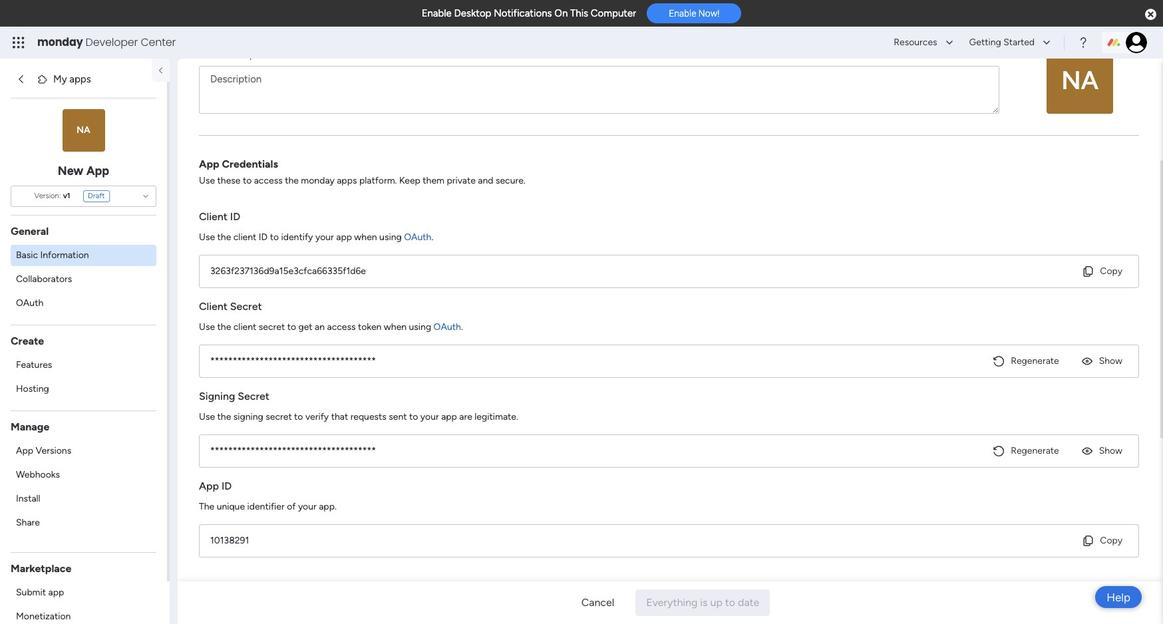Task type: vqa. For each thing, say whether or not it's contained in the screenshot.
The Use The Signing Secret To Verify That Requests Sent To Your App Are Legitimate.
yes



Task type: locate. For each thing, give the bounding box(es) containing it.
2 vertical spatial your
[[298, 501, 317, 513]]

copy button for client id
[[1077, 261, 1128, 282]]

0 vertical spatial client
[[233, 232, 257, 243]]

client
[[233, 232, 257, 243], [233, 322, 257, 333]]

app inside + add app icon
[[1086, 85, 1100, 95]]

enable left desktop
[[422, 7, 452, 19]]

1 ************************************* from the top
[[210, 355, 376, 367]]

2 vertical spatial oauth
[[434, 322, 461, 333]]

0 horizontal spatial oauth link
[[11, 293, 156, 314]]

2 ************************************* from the top
[[210, 445, 376, 457]]

webhooks
[[16, 469, 60, 480]]

app inside the app credentials use these to access the monday apps platform. keep them private and secure.
[[199, 158, 219, 170]]

help
[[1107, 591, 1131, 604]]

signing secret
[[199, 390, 270, 403]]

1 horizontal spatial oauth link
[[404, 232, 432, 243]]

hosting
[[16, 383, 49, 394]]

0 vertical spatial secret
[[259, 322, 285, 333]]

app up "icon"
[[1086, 85, 1100, 95]]

0 vertical spatial regenerate button
[[987, 351, 1065, 372]]

the down client secret
[[217, 322, 231, 333]]

manage
[[11, 420, 49, 433]]

when right token
[[384, 322, 407, 333]]

to
[[243, 175, 252, 186], [270, 232, 279, 243], [287, 322, 296, 333], [294, 411, 303, 423], [409, 411, 418, 423]]

1 vertical spatial *************************************
[[210, 445, 376, 457]]

************************************* for signing secret
[[210, 445, 376, 457]]

1 horizontal spatial oauth
[[404, 232, 432, 243]]

na up new app
[[77, 124, 90, 136]]

submit app link
[[11, 582, 156, 603]]

general
[[11, 225, 49, 237]]

client for id
[[233, 232, 257, 243]]

the unique identifier of your app.
[[199, 501, 337, 513]]

1 vertical spatial show
[[1099, 445, 1123, 457]]

the
[[285, 175, 299, 186], [217, 232, 231, 243], [217, 322, 231, 333], [217, 411, 231, 423]]

enable left now!
[[669, 8, 697, 19]]

0 vertical spatial client
[[199, 210, 228, 223]]

using
[[379, 232, 402, 243], [409, 322, 431, 333]]

use for use the signing secret to verify that requests sent to your app are legitimate.
[[199, 411, 215, 423]]

to for use the client secret to get an access token when using oauth .
[[287, 322, 296, 333]]

enable inside button
[[669, 8, 697, 19]]

1 copy from the top
[[1101, 266, 1123, 277]]

new app
[[58, 163, 109, 178]]

1 vertical spatial apps
[[337, 175, 357, 186]]

1 regenerate button from the top
[[987, 351, 1065, 372]]

id up unique
[[222, 480, 232, 493]]

secret right signing
[[266, 411, 292, 423]]

1 vertical spatial client
[[199, 300, 228, 313]]

oauth
[[404, 232, 432, 243], [16, 297, 43, 309], [434, 322, 461, 333]]

1 vertical spatial regenerate
[[1011, 445, 1060, 457]]

app inside app versions link
[[16, 445, 33, 456]]

0 vertical spatial id
[[230, 210, 241, 223]]

apps
[[69, 73, 91, 85], [337, 175, 357, 186]]

1 client from the top
[[233, 232, 257, 243]]

1 vertical spatial id
[[259, 232, 268, 243]]

1 vertical spatial access
[[327, 322, 356, 333]]

platform.
[[359, 175, 397, 186]]

resources
[[894, 37, 938, 48]]

1 vertical spatial .
[[461, 322, 463, 333]]

regenerate for client secret
[[1011, 355, 1060, 367]]

basic
[[16, 249, 38, 261]]

1 client from the top
[[199, 210, 228, 223]]

1 vertical spatial oauth
[[16, 297, 43, 309]]

identifier
[[247, 501, 285, 513]]

secret
[[259, 322, 285, 333], [266, 411, 292, 423]]

app up the draft
[[86, 163, 109, 178]]

0 vertical spatial copy button
[[1077, 261, 1128, 282]]

access
[[254, 175, 283, 186], [327, 322, 356, 333]]

marketplace
[[11, 562, 72, 575]]

to left get
[[287, 322, 296, 333]]

secret for client
[[259, 322, 285, 333]]

using down platform.
[[379, 232, 402, 243]]

copy button
[[1077, 261, 1128, 282], [1077, 531, 1128, 552]]

apps inside the app credentials use these to access the monday apps platform. keep them private and secure.
[[337, 175, 357, 186]]

the for use the client id to identify your app when using oauth .
[[217, 232, 231, 243]]

1 vertical spatial show button
[[1075, 441, 1128, 462]]

app down manage
[[16, 445, 33, 456]]

0 vertical spatial *************************************
[[210, 355, 376, 367]]

0 vertical spatial monday
[[37, 35, 83, 50]]

app up the these
[[199, 158, 219, 170]]

to inside the app credentials use these to access the monday apps platform. keep them private and secure.
[[243, 175, 252, 186]]

secret left get
[[259, 322, 285, 333]]

use down client id
[[199, 232, 215, 243]]

1 horizontal spatial enable
[[669, 8, 697, 19]]

use down client secret
[[199, 322, 215, 333]]

share
[[16, 517, 40, 528]]

2 copy button from the top
[[1077, 531, 1128, 552]]

0 vertical spatial regenerate
[[1011, 355, 1060, 367]]

1 vertical spatial na
[[77, 124, 90, 136]]

regenerate button for signing secret
[[987, 441, 1065, 462]]

secret for signing secret
[[238, 390, 270, 403]]

1 vertical spatial copy button
[[1077, 531, 1128, 552]]

3 use from the top
[[199, 322, 215, 333]]

1 show from the top
[[1099, 355, 1123, 367]]

secret down 3263f237136d9a15e3cfca66335f1d6e
[[230, 300, 262, 313]]

sent
[[389, 411, 407, 423]]

1 vertical spatial secret
[[238, 390, 270, 403]]

id for client id
[[230, 210, 241, 223]]

kendall parks image
[[1126, 32, 1148, 53]]

na
[[1062, 65, 1099, 96], [77, 124, 90, 136]]

2 horizontal spatial oauth link
[[434, 322, 461, 333]]

0 vertical spatial .
[[432, 232, 434, 243]]

0 vertical spatial copy
[[1101, 266, 1123, 277]]

1 vertical spatial monday
[[301, 175, 335, 186]]

show
[[1099, 355, 1123, 367], [1099, 445, 1123, 457]]

your
[[315, 232, 334, 243], [421, 411, 439, 423], [298, 501, 317, 513]]

2 regenerate from the top
[[1011, 445, 1060, 457]]

your right identify
[[315, 232, 334, 243]]

.
[[432, 232, 434, 243], [461, 322, 463, 333]]

show button for signing secret
[[1075, 441, 1128, 462]]

apps right my
[[69, 73, 91, 85]]

monday up use the client id to identify your app when using oauth .
[[301, 175, 335, 186]]

monday up my
[[37, 35, 83, 50]]

dapulse close image
[[1146, 8, 1157, 21]]

0 vertical spatial oauth link
[[404, 232, 432, 243]]

unique
[[217, 501, 245, 513]]

1 vertical spatial regenerate button
[[987, 441, 1065, 462]]

desktop
[[454, 7, 492, 19]]

client down client id
[[233, 232, 257, 243]]

keep
[[399, 175, 421, 186]]

1 show button from the top
[[1075, 351, 1128, 372]]

client id
[[199, 210, 241, 223]]

0 vertical spatial show button
[[1075, 351, 1128, 372]]

app
[[1086, 85, 1100, 95], [336, 232, 352, 243], [441, 411, 457, 423], [48, 587, 64, 598]]

select product image
[[12, 36, 25, 49]]

2 client from the top
[[233, 322, 257, 333]]

to left the verify
[[294, 411, 303, 423]]

to left identify
[[270, 232, 279, 243]]

client for client secret
[[199, 300, 228, 313]]

2 client from the top
[[199, 300, 228, 313]]

************************************* down the verify
[[210, 445, 376, 457]]

1 vertical spatial when
[[384, 322, 407, 333]]

2 copy from the top
[[1101, 535, 1123, 547]]

1 vertical spatial client
[[233, 322, 257, 333]]

private
[[447, 175, 476, 186]]

2 show button from the top
[[1075, 441, 1128, 462]]

enable now! button
[[647, 3, 742, 23]]

0 horizontal spatial enable
[[422, 7, 452, 19]]

0 horizontal spatial using
[[379, 232, 402, 243]]

na up "icon"
[[1062, 65, 1099, 96]]

secret
[[230, 300, 262, 313], [238, 390, 270, 403]]

features
[[16, 359, 52, 370]]

app id
[[199, 480, 232, 493]]

apps left platform.
[[337, 175, 357, 186]]

1 horizontal spatial monday
[[301, 175, 335, 186]]

to down "credentials"
[[243, 175, 252, 186]]

use for use the client secret to get an access token when using oauth .
[[199, 322, 215, 333]]

2 regenerate button from the top
[[987, 441, 1065, 462]]

the down client id
[[217, 232, 231, 243]]

0 vertical spatial using
[[379, 232, 402, 243]]

use left the these
[[199, 175, 215, 186]]

using right token
[[409, 322, 431, 333]]

0 horizontal spatial oauth
[[16, 297, 43, 309]]

1 vertical spatial copy
[[1101, 535, 1123, 547]]

install link
[[11, 488, 156, 510]]

app for app credentials use these to access the monday apps platform. keep them private and secure.
[[199, 158, 219, 170]]

id left identify
[[259, 232, 268, 243]]

icon
[[1072, 97, 1089, 107]]

app up the
[[199, 480, 219, 493]]

your right sent
[[421, 411, 439, 423]]

the for use the client secret to get an access token when using oauth .
[[217, 322, 231, 333]]

4 use from the top
[[199, 411, 215, 423]]

copy
[[1101, 266, 1123, 277], [1101, 535, 1123, 547]]

:
[[59, 191, 61, 200]]

access right an at the left bottom of page
[[327, 322, 356, 333]]

use down signing
[[199, 411, 215, 423]]

1 vertical spatial using
[[409, 322, 431, 333]]

app
[[199, 158, 219, 170], [86, 163, 109, 178], [16, 445, 33, 456], [199, 480, 219, 493]]

*************************************
[[210, 355, 376, 367], [210, 445, 376, 457]]

legitimate.
[[475, 411, 518, 423]]

regenerate
[[1011, 355, 1060, 367], [1011, 445, 1060, 457]]

enable desktop notifications on this computer
[[422, 7, 636, 19]]

version
[[34, 191, 59, 200]]

1 copy button from the top
[[1077, 261, 1128, 282]]

0 vertical spatial access
[[254, 175, 283, 186]]

access down "credentials"
[[254, 175, 283, 186]]

the up identify
[[285, 175, 299, 186]]

0 vertical spatial show
[[1099, 355, 1123, 367]]

secret up signing
[[238, 390, 270, 403]]

0 horizontal spatial access
[[254, 175, 283, 186]]

2 show from the top
[[1099, 445, 1123, 457]]

0 vertical spatial na
[[1062, 65, 1099, 96]]

0 vertical spatial secret
[[230, 300, 262, 313]]

1 use from the top
[[199, 175, 215, 186]]

monday
[[37, 35, 83, 50], [301, 175, 335, 186]]

show button
[[1075, 351, 1128, 372], [1075, 441, 1128, 462]]

copy button for app id
[[1077, 531, 1128, 552]]

monday developer center
[[37, 35, 176, 50]]

2 use from the top
[[199, 232, 215, 243]]

copy for client id
[[1101, 266, 1123, 277]]

when down platform.
[[354, 232, 377, 243]]

************************************* down get
[[210, 355, 376, 367]]

the down signing
[[217, 411, 231, 423]]

client for secret
[[233, 322, 257, 333]]

client down client secret
[[233, 322, 257, 333]]

0 horizontal spatial .
[[432, 232, 434, 243]]

enable for enable desktop notifications on this computer
[[422, 7, 452, 19]]

oauth link for client secret
[[434, 322, 461, 333]]

short description
[[199, 49, 271, 61]]

0 vertical spatial apps
[[69, 73, 91, 85]]

1 regenerate from the top
[[1011, 355, 1060, 367]]

2 vertical spatial id
[[222, 480, 232, 493]]

cancel button
[[571, 590, 625, 616]]

enable
[[422, 7, 452, 19], [669, 8, 697, 19]]

1 vertical spatial secret
[[266, 411, 292, 423]]

your right of
[[298, 501, 317, 513]]

signing
[[199, 390, 235, 403]]

0 vertical spatial when
[[354, 232, 377, 243]]

2 vertical spatial oauth link
[[434, 322, 461, 333]]

to for app credentials use these to access the monday apps platform. keep them private and secure.
[[243, 175, 252, 186]]

regenerate button
[[987, 351, 1065, 372], [987, 441, 1065, 462]]

1 horizontal spatial apps
[[337, 175, 357, 186]]

id down the these
[[230, 210, 241, 223]]



Task type: describe. For each thing, give the bounding box(es) containing it.
3263f237136d9a15e3cfca66335f1d6e
[[210, 266, 366, 277]]

show for signing secret
[[1099, 445, 1123, 457]]

secret for client secret
[[230, 300, 262, 313]]

1 horizontal spatial .
[[461, 322, 463, 333]]

v1
[[63, 191, 70, 200]]

basic information
[[16, 249, 89, 261]]

1 horizontal spatial when
[[384, 322, 407, 333]]

10138291
[[210, 535, 249, 547]]

show button for client secret
[[1075, 351, 1128, 372]]

features link
[[11, 354, 156, 376]]

started
[[1004, 37, 1035, 48]]

use the client id to identify your app when using oauth .
[[199, 232, 434, 243]]

to for use the signing secret to verify that requests sent to your app are legitimate.
[[294, 411, 303, 423]]

requests
[[351, 411, 387, 423]]

information
[[40, 249, 89, 261]]

of
[[287, 501, 296, 513]]

use the client secret to get an access token when using oauth .
[[199, 322, 463, 333]]

use the signing secret to verify that requests sent to your app are legitimate.
[[199, 411, 518, 423]]

version :
[[34, 191, 61, 200]]

1 horizontal spatial access
[[327, 322, 356, 333]]

collaborators
[[16, 273, 72, 285]]

getting started
[[970, 37, 1035, 48]]

monday inside the app credentials use these to access the monday apps platform. keep them private and secure.
[[301, 175, 335, 186]]

use inside the app credentials use these to access the monday apps platform. keep them private and secure.
[[199, 175, 215, 186]]

the for use the signing secret to verify that requests sent to your app are legitimate.
[[217, 411, 231, 423]]

0 vertical spatial your
[[315, 232, 334, 243]]

computer
[[591, 7, 636, 19]]

app.
[[319, 501, 337, 513]]

Description text field
[[199, 66, 1000, 114]]

1 vertical spatial your
[[421, 411, 439, 423]]

+
[[1060, 85, 1066, 95]]

show for client secret
[[1099, 355, 1123, 367]]

the inside the app credentials use these to access the monday apps platform. keep them private and secure.
[[285, 175, 299, 186]]

0 horizontal spatial when
[[354, 232, 377, 243]]

collaborators link
[[11, 269, 156, 290]]

2 horizontal spatial oauth
[[434, 322, 461, 333]]

center
[[141, 35, 176, 50]]

an
[[315, 322, 325, 333]]

0 vertical spatial oauth
[[404, 232, 432, 243]]

versions
[[36, 445, 71, 456]]

app left are
[[441, 411, 457, 423]]

1 horizontal spatial na
[[1062, 65, 1099, 96]]

signing
[[233, 411, 263, 423]]

regenerate for signing secret
[[1011, 445, 1060, 457]]

help button
[[1096, 586, 1142, 608]]

access inside the app credentials use these to access the monday apps platform. keep them private and secure.
[[254, 175, 283, 186]]

1 vertical spatial oauth link
[[11, 293, 156, 314]]

install
[[16, 493, 40, 504]]

use for use the client id to identify your app when using oauth .
[[199, 232, 215, 243]]

monetization link
[[11, 606, 156, 624]]

are
[[460, 411, 473, 423]]

app for app versions
[[16, 445, 33, 456]]

now!
[[699, 8, 720, 19]]

these
[[217, 175, 241, 186]]

1 horizontal spatial using
[[409, 322, 431, 333]]

client for client id
[[199, 210, 228, 223]]

copy for app id
[[1101, 535, 1123, 547]]

help image
[[1077, 36, 1090, 49]]

to right sent
[[409, 411, 418, 423]]

share link
[[11, 512, 156, 534]]

app versions link
[[11, 440, 156, 462]]

get
[[299, 322, 313, 333]]

enable for enable now!
[[669, 8, 697, 19]]

id for app id
[[222, 480, 232, 493]]

secure.
[[496, 175, 526, 186]]

secret for signing
[[266, 411, 292, 423]]

getting
[[970, 37, 1002, 48]]

them
[[423, 175, 445, 186]]

************************************* for client secret
[[210, 355, 376, 367]]

the
[[199, 501, 214, 513]]

+ add app icon
[[1060, 85, 1100, 107]]

my
[[53, 73, 67, 85]]

0 horizontal spatial apps
[[69, 73, 91, 85]]

notifications
[[494, 7, 552, 19]]

submit
[[16, 587, 46, 598]]

that
[[331, 411, 348, 423]]

short
[[199, 49, 222, 61]]

oauth link for client id
[[404, 232, 432, 243]]

resources button
[[886, 32, 959, 53]]

description
[[224, 49, 271, 61]]

verify
[[305, 411, 329, 423]]

new
[[58, 163, 83, 178]]

my apps
[[53, 73, 91, 85]]

and
[[478, 175, 494, 186]]

client secret
[[199, 300, 262, 313]]

to for use the client id to identify your app when using oauth .
[[270, 232, 279, 243]]

regenerate button for client secret
[[987, 351, 1065, 372]]

app right identify
[[336, 232, 352, 243]]

draft
[[88, 191, 105, 200]]

cancel
[[582, 596, 615, 609]]

0 horizontal spatial monday
[[37, 35, 83, 50]]

developer
[[86, 35, 138, 50]]

app right submit
[[48, 587, 64, 598]]

app versions
[[16, 445, 71, 456]]

identify
[[281, 232, 313, 243]]

monetization
[[16, 611, 71, 622]]

submit app
[[16, 587, 64, 598]]

basic information link
[[11, 245, 156, 266]]

on
[[555, 7, 568, 19]]

getting started button
[[962, 32, 1056, 53]]

app for app id
[[199, 480, 219, 493]]

hosting link
[[11, 378, 156, 400]]

create
[[11, 334, 44, 347]]

add
[[1068, 85, 1084, 95]]

webhooks link
[[11, 464, 156, 486]]

0 horizontal spatial na
[[77, 124, 90, 136]]

token
[[358, 322, 382, 333]]

credentials
[[222, 158, 278, 170]]

this
[[570, 7, 589, 19]]

enable now!
[[669, 8, 720, 19]]



